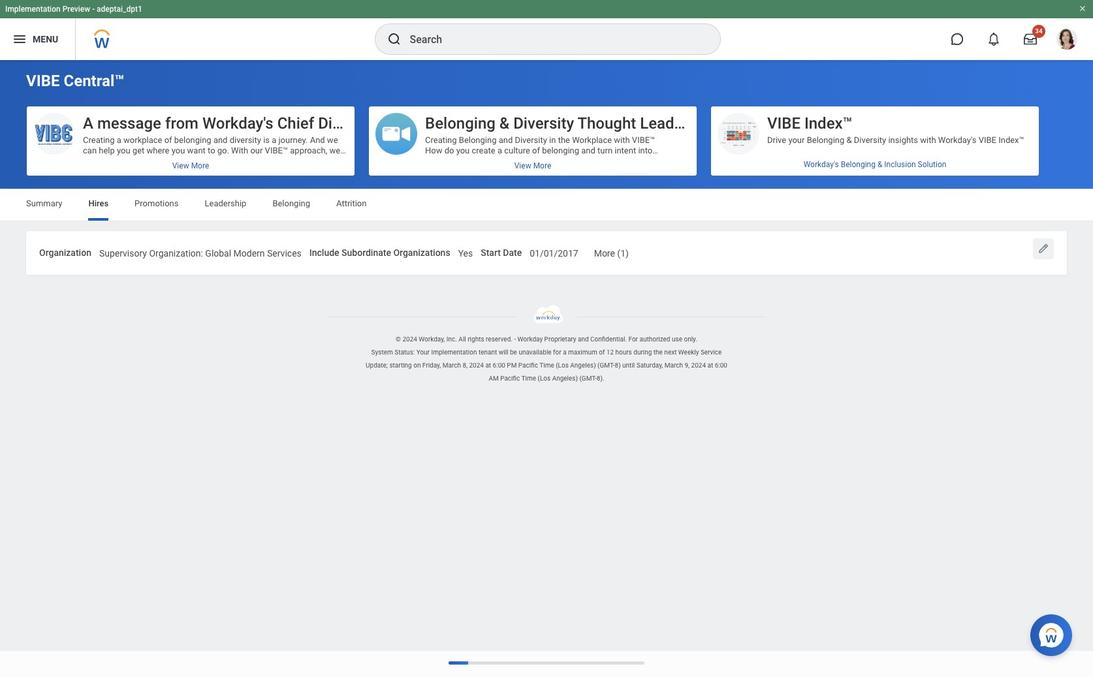 Task type: vqa. For each thing, say whether or not it's contained in the screenshot.
Contact
no



Task type: locate. For each thing, give the bounding box(es) containing it.
0 vertical spatial a
[[498, 146, 502, 155]]

1 horizontal spatial 6:00
[[715, 362, 728, 369]]

2 watch from the top
[[425, 260, 449, 270]]

the up intentions
[[509, 229, 521, 239]]

with up intent
[[614, 135, 630, 145]]

1 vertical spatial workday's
[[938, 135, 977, 145]]

6:00
[[493, 362, 505, 369], [715, 362, 728, 369]]

drive
[[629, 240, 647, 249]]

0 vertical spatial workday
[[573, 229, 606, 239]]

0 vertical spatial pacific
[[519, 362, 538, 369]]

0 horizontal spatial how
[[449, 219, 464, 229]]

Supervisory Organization: Global Modern Services text field
[[99, 240, 302, 263]]

main content
[[0, 60, 1093, 322]]

companies,
[[467, 219, 510, 229]]

create up actions?
[[472, 146, 496, 155]]

0 vertical spatial time
[[540, 362, 554, 369]]

how inside we're taking action to examine our practices and accelerate progress in our company. learn how we're working together to create systemic change both within workday and externally.
[[511, 302, 527, 312]]

2 horizontal spatial vibe
[[979, 135, 997, 145]]

workday's right measure
[[804, 160, 839, 169]]

angeles)
[[570, 362, 596, 369], [552, 375, 578, 382]]

with inside learn how companies, leaders, and organizations each play a role in building equality. join the webinar with workday leaders and discover ways to assess your intentions against outcomes and drive real change. watch webinar
[[555, 229, 571, 239]]

0 vertical spatial webinar
[[451, 187, 482, 197]]

systemic
[[651, 302, 685, 312]]

to right the action
[[499, 292, 506, 302]]

Search Workday  search field
[[410, 25, 693, 54]]

0 horizontal spatial in
[[425, 302, 432, 312]]

1 horizontal spatial leadership
[[640, 114, 718, 133]]

vibe for vibe index™
[[767, 114, 801, 133]]

1 horizontal spatial of
[[599, 349, 605, 356]]

create down accelerate
[[626, 302, 649, 312]]

-
[[92, 5, 95, 14], [514, 336, 516, 343]]

2 horizontal spatial how
[[607, 167, 623, 176]]

create inside we're taking action to examine our practices and accelerate progress in our company. learn how we're working together to create systemic change both within workday and externally.
[[626, 302, 649, 312]]

intentions
[[503, 240, 541, 249]]

the inside creating belonging and diversity in the workplace with vibe™ how do you create a culture of belonging and turn intent into impactful actions? in this webinar, we share our strategies for valuing inclusion, belonging, and equity for all and show how our solutions can help you enable change. watch webinar
[[558, 135, 570, 145]]

1 vertical spatial your
[[485, 240, 501, 249]]

workday
[[573, 229, 606, 239], [499, 313, 532, 322], [518, 336, 543, 343]]

to
[[886, 156, 893, 166], [447, 240, 454, 249], [499, 292, 506, 302], [616, 302, 624, 312]]

workday up unavailable
[[518, 336, 543, 343]]

belonging right focus
[[920, 156, 958, 166]]

both
[[455, 313, 472, 322]]

role
[[658, 219, 672, 229]]

2 vertical spatial a
[[563, 349, 567, 356]]

01/01/2017
[[530, 248, 578, 259]]

insights
[[889, 135, 918, 145]]

1 horizontal spatial index™
[[999, 135, 1025, 145]]

0 vertical spatial in
[[549, 135, 556, 145]]

equity
[[520, 167, 543, 176]]

all
[[558, 167, 566, 176]]

this
[[506, 156, 520, 166]]

proprietary
[[544, 336, 576, 343]]

will
[[499, 349, 509, 356]]

preview
[[62, 5, 90, 14]]

to down the 'building'
[[447, 240, 454, 249]]

watch down help
[[425, 187, 449, 197]]

0 vertical spatial watch
[[425, 187, 449, 197]]

of inside © 2024 workday, inc. all rights reserved. - workday proprietary and confidential. for authorized use only. system status: your implementation tenant will be unavailable for a maximum of 12 hours during the next weekly service update; starting on friday, march 8, 2024 at 6:00 pm pacific time (los angeles) (gmt-8) until saturday, march 9, 2024 at 6:00 am pacific time (los angeles) (gmt-8).
[[599, 349, 605, 356]]

of
[[532, 146, 540, 155], [599, 349, 605, 356]]

tenant
[[479, 349, 497, 356]]

and down workplace
[[581, 146, 596, 155]]

of left 12
[[599, 349, 605, 356]]

diversity
[[318, 114, 379, 133], [513, 114, 574, 133], [515, 135, 547, 145], [854, 135, 886, 145], [967, 156, 1000, 166]]

we're
[[529, 302, 548, 312]]

(los down unavailable
[[538, 375, 551, 382]]

how
[[607, 167, 623, 176], [449, 219, 464, 229], [511, 302, 527, 312]]

the
[[558, 135, 570, 145], [509, 229, 521, 239], [654, 349, 663, 356]]

0 horizontal spatial of
[[532, 146, 540, 155]]

workday down examine
[[499, 313, 532, 322]]

with inside creating belonging and diversity in the workplace with vibe™ how do you create a culture of belonging and turn intent into impactful actions? in this webinar, we share our strategies for valuing inclusion, belonging, and equity for all and show how our solutions can help you enable change. watch webinar
[[614, 135, 630, 145]]

a
[[498, 146, 502, 155], [651, 219, 656, 229], [563, 349, 567, 356]]

0 vertical spatial of
[[532, 146, 540, 155]]

1 vertical spatial (gmt-
[[580, 375, 597, 382]]

supervisory
[[99, 248, 147, 259]]

a up in
[[498, 146, 502, 155]]

focus
[[895, 156, 918, 166]]

index™ up efforts
[[999, 135, 1025, 145]]

march left 8,
[[443, 362, 461, 369]]

play
[[633, 219, 649, 229]]

help
[[425, 177, 441, 187]]

menu banner
[[0, 0, 1093, 60]]

0 vertical spatial the
[[558, 135, 570, 145]]

your
[[789, 135, 805, 145], [485, 240, 501, 249]]

and down this on the top left
[[504, 167, 518, 176]]

01/01/2017 text field
[[530, 240, 578, 263]]

change. down ways
[[425, 250, 455, 260]]

1 vertical spatial implementation
[[431, 349, 477, 356]]

1 horizontal spatial (los
[[556, 362, 569, 369]]

2 horizontal spatial the
[[654, 349, 663, 356]]

1 horizontal spatial in
[[549, 135, 556, 145]]

0 horizontal spatial a
[[498, 146, 502, 155]]

1 horizontal spatial how
[[511, 302, 527, 312]]

discover
[[654, 229, 686, 239]]

- up be
[[514, 336, 516, 343]]

for left all at the right of page
[[545, 167, 556, 176]]

and up together
[[594, 292, 608, 302]]

for down into
[[645, 156, 656, 166]]

6:00 down service
[[715, 362, 728, 369]]

at
[[486, 362, 491, 369], [708, 362, 713, 369]]

officer
[[383, 114, 430, 133]]

with up against at the top of the page
[[555, 229, 571, 239]]

2 horizontal spatial workday's
[[938, 135, 977, 145]]

0 vertical spatial -
[[92, 5, 95, 14]]

your right drive
[[789, 135, 805, 145]]

saturday,
[[637, 362, 663, 369]]

2024 right ©
[[403, 336, 417, 343]]

your down join
[[485, 240, 501, 249]]

with up solution
[[920, 135, 936, 145]]

(gmt-
[[598, 362, 615, 369], [580, 375, 597, 382]]

the left next
[[654, 349, 663, 356]]

diversity up performance
[[854, 135, 886, 145]]

workday's up solution
[[938, 135, 977, 145]]

belonging inside creating belonging and diversity in the workplace with vibe™ how do you create a culture of belonging and turn intent into impactful actions? in this webinar, we share our strategies for valuing inclusion, belonging, and equity for all and show how our solutions can help you enable change. watch webinar
[[459, 135, 497, 145]]

(gmt- down 12
[[598, 362, 615, 369]]

(1)
[[617, 248, 629, 259]]

leaders,
[[512, 219, 541, 229]]

0 horizontal spatial create
[[472, 146, 496, 155]]

1 webinar from the top
[[451, 187, 482, 197]]

2024 right 9,
[[691, 362, 706, 369]]

how down 'strategies'
[[607, 167, 623, 176]]

at down service
[[708, 362, 713, 369]]

leadership up global
[[205, 199, 246, 208]]

1 vertical spatial a
[[651, 219, 656, 229]]

march
[[443, 362, 461, 369], [665, 362, 683, 369]]

workday inside we're taking action to examine our practices and accelerate progress in our company. learn how we're working together to create systemic change both within workday and externally.
[[499, 313, 532, 322]]

learn up the 'within'
[[487, 302, 509, 312]]

1 horizontal spatial -
[[514, 336, 516, 343]]

2024 right 8,
[[469, 362, 484, 369]]

your inside learn how companies, leaders, and organizations each play a role in building equality. join the webinar with workday leaders and discover ways to assess your intentions against outcomes and drive real change. watch webinar
[[485, 240, 501, 249]]

pacific down unavailable
[[519, 362, 538, 369]]

0 horizontal spatial implementation
[[5, 5, 61, 14]]

implementation down inc.
[[431, 349, 477, 356]]

1 vertical spatial time
[[522, 375, 536, 382]]

belonging
[[542, 146, 579, 155]]

0 horizontal spatial leadership
[[205, 199, 246, 208]]

footer
[[0, 305, 1093, 385]]

you down inclusion,
[[443, 177, 457, 187]]

our down 'strategies'
[[625, 167, 638, 176]]

0 horizontal spatial march
[[443, 362, 461, 369]]

and up "culture"
[[499, 135, 513, 145]]

1 horizontal spatial with
[[614, 135, 630, 145]]

1 vertical spatial watch
[[425, 260, 449, 270]]

efforts
[[1002, 156, 1027, 166]]

examine
[[508, 292, 540, 302]]

in inside learn how companies, leaders, and organizations each play a role in building equality. join the webinar with workday leaders and discover ways to assess your intentions against outcomes and drive real change. watch webinar
[[674, 219, 681, 229]]

0 horizontal spatial (los
[[538, 375, 551, 382]]

the up belonging
[[558, 135, 570, 145]]

learn
[[425, 219, 446, 229], [487, 302, 509, 312]]

1 horizontal spatial a
[[563, 349, 567, 356]]

a inside creating belonging and diversity in the workplace with vibe™ how do you create a culture of belonging and turn intent into impactful actions? in this webinar, we share our strategies for valuing inclusion, belonging, and equity for all and show how our solutions can help you enable change. watch webinar
[[498, 146, 502, 155]]

&
[[500, 114, 510, 133], [847, 135, 852, 145], [960, 156, 965, 166], [878, 160, 883, 169]]

belonging up actions?
[[459, 135, 497, 145]]

promotions
[[135, 199, 179, 208]]

with
[[614, 135, 630, 145], [920, 135, 936, 145], [555, 229, 571, 239]]

1 vertical spatial how
[[449, 219, 464, 229]]

how inside learn how companies, leaders, and organizations each play a role in building equality. join the webinar with workday leaders and discover ways to assess your intentions against outcomes and drive real change. watch webinar
[[449, 219, 464, 229]]

1 horizontal spatial create
[[626, 302, 649, 312]]

1 horizontal spatial learn
[[487, 302, 509, 312]]

in for workday
[[674, 219, 681, 229]]

Yes text field
[[458, 240, 473, 263]]

1 vertical spatial leadership
[[205, 199, 246, 208]]

implementation
[[5, 5, 61, 14], [431, 349, 477, 356]]

watch inside creating belonging and diversity in the workplace with vibe™ how do you create a culture of belonging and turn intent into impactful actions? in this webinar, we share our strategies for valuing inclusion, belonging, and equity for all and show how our solutions can help you enable change. watch webinar
[[425, 187, 449, 197]]

for down proprietary
[[553, 349, 561, 356]]

1 vertical spatial change.
[[425, 250, 455, 260]]

1 vertical spatial webinar
[[451, 260, 482, 270]]

workday's belonging & inclusion solution
[[804, 160, 947, 169]]

0 horizontal spatial the
[[509, 229, 521, 239]]

change. down in
[[486, 177, 516, 187]]

webinar
[[523, 229, 553, 239]]

1 vertical spatial create
[[626, 302, 649, 312]]

authorized
[[640, 336, 670, 343]]

1 6:00 from the left
[[493, 362, 505, 369]]

diversity up "culture"
[[515, 135, 547, 145]]

0 vertical spatial you
[[456, 146, 470, 155]]

2 vertical spatial workday's
[[804, 160, 839, 169]]

a left role
[[651, 219, 656, 229]]

0 horizontal spatial 6:00
[[493, 362, 505, 369]]

0 horizontal spatial time
[[522, 375, 536, 382]]

a down proprietary
[[563, 349, 567, 356]]

learn up the 'building'
[[425, 219, 446, 229]]

and down the share
[[569, 167, 583, 176]]

how up equality. at the top left of the page
[[449, 219, 464, 229]]

leadership up valuing
[[640, 114, 718, 133]]

global
[[205, 248, 231, 259]]

in inside we're taking action to examine our practices and accelerate progress in our company. learn how we're working together to create systemic change both within workday and externally.
[[425, 302, 432, 312]]

pacific down pm
[[500, 375, 520, 382]]

you right do
[[456, 146, 470, 155]]

1 horizontal spatial (gmt-
[[598, 362, 615, 369]]

the inside © 2024 workday, inc. all rights reserved. - workday proprietary and confidential. for authorized use only. system status: your implementation tenant will be unavailable for a maximum of 12 hours during the next weekly service update; starting on friday, march 8, 2024 at 6:00 pm pacific time (los angeles) (gmt-8) until saturday, march 9, 2024 at 6:00 am pacific time (los angeles) (gmt-8).
[[654, 349, 663, 356]]

a message from workday's chief diversity officer carin taylor
[[83, 114, 517, 133]]

join
[[491, 229, 507, 239]]

diversity inside creating belonging and diversity in the workplace with vibe™ how do you create a culture of belonging and turn intent into impactful actions? in this webinar, we share our strategies for valuing inclusion, belonging, and equity for all and show how our solutions can help you enable change. watch webinar
[[515, 135, 547, 145]]

1 vertical spatial -
[[514, 336, 516, 343]]

& left inclusion
[[878, 160, 883, 169]]

webinar down yes
[[451, 260, 482, 270]]

ways
[[425, 240, 445, 249]]

performance
[[834, 156, 883, 166]]

reserved.
[[486, 336, 513, 343]]

34
[[1035, 27, 1043, 35]]

0 vertical spatial change.
[[486, 177, 516, 187]]

8,
[[463, 362, 468, 369]]

6:00 left pm
[[493, 362, 505, 369]]

a inside learn how companies, leaders, and organizations each play a role in building equality. join the webinar with workday leaders and discover ways to assess your intentions against outcomes and drive real change. watch webinar
[[651, 219, 656, 229]]

watch inside learn how companies, leaders, and organizations each play a role in building equality. join the webinar with workday leaders and discover ways to assess your intentions against outcomes and drive real change. watch webinar
[[425, 260, 449, 270]]

0 horizontal spatial learn
[[425, 219, 446, 229]]

belonging up creating
[[425, 114, 496, 133]]

from
[[165, 114, 199, 133]]

march left 9,
[[665, 362, 683, 369]]

workday inside learn how companies, leaders, and organizations each play a role in building equality. join the webinar with workday leaders and discover ways to assess your intentions against outcomes and drive real change. watch webinar
[[573, 229, 606, 239]]

implementation up menu dropdown button
[[5, 5, 61, 14]]

justify image
[[12, 31, 27, 47]]

1 vertical spatial in
[[674, 219, 681, 229]]

2 vertical spatial in
[[425, 302, 432, 312]]

and up the webinar
[[544, 219, 558, 229]]

belonging right relative
[[841, 160, 876, 169]]

2 at from the left
[[708, 362, 713, 369]]

0 horizontal spatial your
[[485, 240, 501, 249]]

0 horizontal spatial index™
[[805, 114, 853, 133]]

1 vertical spatial angeles)
[[552, 375, 578, 382]]

share
[[568, 156, 589, 166]]

2 horizontal spatial 2024
[[691, 362, 706, 369]]

our
[[591, 156, 604, 166], [625, 167, 638, 176], [542, 292, 555, 302], [434, 302, 446, 312]]

in inside creating belonging and diversity in the workplace with vibe™ how do you create a culture of belonging and turn intent into impactful actions? in this webinar, we share our strategies for valuing inclusion, belonging, and equity for all and show how our solutions can help you enable change. watch webinar
[[549, 135, 556, 145]]

system
[[371, 349, 393, 356]]

34 button
[[1016, 25, 1046, 54]]

diversity right chief
[[318, 114, 379, 133]]

workday up the outcomes in the right top of the page
[[573, 229, 606, 239]]

1 horizontal spatial implementation
[[431, 349, 477, 356]]

message
[[97, 114, 161, 133]]

2 vertical spatial how
[[511, 302, 527, 312]]

1 vertical spatial learn
[[487, 302, 509, 312]]

services
[[267, 248, 302, 259]]

culture
[[504, 146, 530, 155]]

0 vertical spatial workday's
[[202, 114, 273, 133]]

(los
[[556, 362, 569, 369], [538, 375, 551, 382]]

diversity inside button
[[318, 114, 379, 133]]

yes
[[458, 248, 473, 259]]

diversity left efforts
[[967, 156, 1000, 166]]

1 watch from the top
[[425, 187, 449, 197]]

belonging up the services
[[273, 199, 310, 208]]

workday's right from
[[202, 114, 273, 133]]

1 horizontal spatial the
[[558, 135, 570, 145]]

(los down maximum
[[556, 362, 569, 369]]

of up webinar,
[[532, 146, 540, 155]]

relative
[[802, 156, 832, 166]]

organizations
[[393, 248, 450, 258]]

at down "tenant"
[[486, 362, 491, 369]]

service
[[701, 349, 722, 356]]

tab list
[[13, 189, 1080, 221]]

taking
[[448, 292, 471, 302]]

in down we're
[[425, 302, 432, 312]]

1 horizontal spatial march
[[665, 362, 683, 369]]

0 vertical spatial create
[[472, 146, 496, 155]]

0 horizontal spatial change.
[[425, 250, 455, 260]]

0 vertical spatial implementation
[[5, 5, 61, 14]]

0 vertical spatial (los
[[556, 362, 569, 369]]

1 vertical spatial the
[[509, 229, 521, 239]]

workday inside © 2024 workday, inc. all rights reserved. - workday proprietary and confidential. for authorized use only. system status: your implementation tenant will be unavailable for a maximum of 12 hours during the next weekly service update; starting on friday, march 8, 2024 at 6:00 pm pacific time (los angeles) (gmt-8) until saturday, march 9, 2024 at 6:00 am pacific time (los angeles) (gmt-8).
[[518, 336, 543, 343]]

watch down organizations
[[425, 260, 449, 270]]

1 horizontal spatial vibe
[[767, 114, 801, 133]]

1 vertical spatial vibe
[[767, 114, 801, 133]]

time
[[540, 362, 554, 369], [522, 375, 536, 382]]

update;
[[366, 362, 388, 369]]

1 vertical spatial workday
[[499, 313, 532, 322]]

webinar inside learn how companies, leaders, and organizations each play a role in building equality. join the webinar with workday leaders and discover ways to assess your intentions against outcomes and drive real change. watch webinar
[[451, 260, 482, 270]]

modern
[[234, 248, 265, 259]]

hours
[[616, 349, 632, 356]]

how down examine
[[511, 302, 527, 312]]

1 march from the left
[[443, 362, 461, 369]]

2 webinar from the top
[[451, 260, 482, 270]]

0 horizontal spatial at
[[486, 362, 491, 369]]

index™ up relative
[[805, 114, 853, 133]]

the inside learn how companies, leaders, and organizations each play a role in building equality. join the webinar with workday leaders and discover ways to assess your intentions against outcomes and drive real change. watch webinar
[[509, 229, 521, 239]]

main content containing vibe central™
[[0, 60, 1093, 322]]

0 horizontal spatial -
[[92, 5, 95, 14]]

learn inside we're taking action to examine our practices and accelerate progress in our company. learn how we're working together to create systemic change both within workday and externally.
[[487, 302, 509, 312]]

0 horizontal spatial workday's
[[202, 114, 273, 133]]

and down 'we're'
[[534, 313, 548, 322]]

webinar down enable
[[451, 187, 482, 197]]

1 horizontal spatial time
[[540, 362, 554, 369]]

change. inside learn how companies, leaders, and organizations each play a role in building equality. join the webinar with workday leaders and discover ways to assess your intentions against outcomes and drive real change. watch webinar
[[425, 250, 455, 260]]

and up maximum
[[578, 336, 589, 343]]

0 vertical spatial index™
[[805, 114, 853, 133]]

2 horizontal spatial a
[[651, 219, 656, 229]]

0 vertical spatial learn
[[425, 219, 446, 229]]

2 march from the left
[[665, 362, 683, 369]]

0 vertical spatial how
[[607, 167, 623, 176]]

together
[[582, 302, 614, 312]]

in up belonging
[[549, 135, 556, 145]]

in right role
[[674, 219, 681, 229]]

2 vertical spatial for
[[553, 349, 561, 356]]

2 horizontal spatial in
[[674, 219, 681, 229]]

tab list containing summary
[[13, 189, 1080, 221]]

(gmt- down maximum
[[580, 375, 597, 382]]

inclusion,
[[425, 167, 461, 176]]

- right "preview"
[[92, 5, 95, 14]]



Task type: describe. For each thing, give the bounding box(es) containing it.
subordinate
[[342, 248, 391, 258]]

status:
[[395, 349, 415, 356]]

12
[[607, 349, 614, 356]]

1 vertical spatial you
[[443, 177, 457, 187]]

next
[[664, 349, 677, 356]]

1 vertical spatial (los
[[538, 375, 551, 382]]

we
[[555, 156, 566, 166]]

be
[[510, 349, 517, 356]]

and down leaders
[[613, 240, 627, 249]]

vibe for vibe central™
[[26, 72, 60, 90]]

drive your belonging & diversity insights with workday's vibe index™
[[767, 135, 1025, 145]]

change. inside creating belonging and diversity in the workplace with vibe™ how do you create a culture of belonging and turn intent into impactful actions? in this webinar, we share our strategies for valuing inclusion, belonging, and equity for all and show how our solutions can help you enable change. watch webinar
[[486, 177, 516, 187]]

notifications large image
[[988, 33, 1001, 46]]

our up 'we're'
[[542, 292, 555, 302]]

implementation inside © 2024 workday, inc. all rights reserved. - workday proprietary and confidential. for authorized use only. system status: your implementation tenant will be unavailable for a maximum of 12 hours during the next weekly service update; starting on friday, march 8, 2024 at 6:00 pm pacific time (los angeles) (gmt-8) until saturday, march 9, 2024 at 6:00 am pacific time (los angeles) (gmt-8).
[[431, 349, 477, 356]]

pm
[[507, 362, 517, 369]]

© 2024 workday, inc. all rights reserved. - workday proprietary and confidential. for authorized use only. system status: your implementation tenant will be unavailable for a maximum of 12 hours during the next weekly service update; starting on friday, march 8, 2024 at 6:00 pm pacific time (los angeles) (gmt-8) until saturday, march 9, 2024 at 6:00 am pacific time (los angeles) (gmt-8).
[[366, 336, 728, 382]]

tab list inside main content
[[13, 189, 1080, 221]]

leaders
[[608, 229, 636, 239]]

intent
[[615, 146, 636, 155]]

close environment banner image
[[1079, 5, 1087, 12]]

vibe™
[[632, 135, 655, 145]]

in
[[497, 156, 504, 166]]

carin
[[434, 114, 471, 133]]

2 horizontal spatial with
[[920, 135, 936, 145]]

outcomes
[[573, 240, 611, 249]]

include subordinate organizations
[[309, 248, 450, 258]]

valuing
[[658, 156, 685, 166]]

change
[[425, 313, 453, 322]]

creating belonging and diversity in the workplace with vibe™ how do you create a culture of belonging and turn intent into impactful actions? in this webinar, we share our strategies for valuing inclusion, belonging, and equity for all and show how our solutions can help you enable change. watch webinar
[[425, 135, 690, 197]]

measure
[[767, 156, 800, 166]]

2 6:00 from the left
[[715, 362, 728, 369]]

maximum
[[568, 349, 597, 356]]

a message from workday's chief diversity officer carin taylor button
[[27, 106, 517, 176]]

and inside © 2024 workday, inc. all rights reserved. - workday proprietary and confidential. for authorized use only. system status: your implementation tenant will be unavailable for a maximum of 12 hours during the next weekly service update; starting on friday, march 8, 2024 at 6:00 pm pacific time (los angeles) (gmt-8) until saturday, march 9, 2024 at 6:00 am pacific time (los angeles) (gmt-8).
[[578, 336, 589, 343]]

for inside © 2024 workday, inc. all rights reserved. - workday proprietary and confidential. for authorized use only. system status: your implementation tenant will be unavailable for a maximum of 12 hours during the next weekly service update; starting on friday, march 8, 2024 at 6:00 pm pacific time (los angeles) (gmt-8) until saturday, march 9, 2024 at 6:00 am pacific time (los angeles) (gmt-8).
[[553, 349, 561, 356]]

workplace
[[572, 135, 612, 145]]

in for together
[[425, 302, 432, 312]]

learn inside learn how companies, leaders, and organizations each play a role in building equality. join the webinar with workday leaders and discover ways to assess your intentions against outcomes and drive real change. watch webinar
[[425, 219, 446, 229]]

assess
[[456, 240, 483, 249]]

on
[[414, 362, 421, 369]]

start date element
[[530, 240, 578, 264]]

start date
[[481, 248, 522, 258]]

2 vertical spatial vibe
[[979, 135, 997, 145]]

externally.
[[550, 313, 588, 322]]

belonging up relative
[[807, 135, 845, 145]]

inclusion
[[885, 160, 916, 169]]

all
[[459, 336, 466, 343]]

menu button
[[0, 18, 75, 60]]

more (1)
[[594, 248, 629, 259]]

chief
[[277, 114, 314, 133]]

workday's inside button
[[202, 114, 273, 133]]

& up "culture"
[[500, 114, 510, 133]]

impactful
[[425, 156, 461, 166]]

and down play
[[638, 229, 652, 239]]

vibe index™
[[767, 114, 853, 133]]

footer containing © 2024 workday, inc. all rights reserved. - workday proprietary and confidential. for authorized use only. system status: your implementation tenant will be unavailable for a maximum of 12 hours during the next weekly service update; starting on friday, march 8, 2024 at 6:00 pm pacific time (los angeles) (gmt-8) until saturday, march 9, 2024 at 6:00 am pacific time (los angeles) (gmt-8).
[[0, 305, 1093, 385]]

More (1) text field
[[594, 240, 629, 263]]

belonging & diversity thought leadership
[[425, 114, 718, 133]]

0 vertical spatial (gmt-
[[598, 362, 615, 369]]

1 horizontal spatial workday's
[[804, 160, 839, 169]]

strategies
[[606, 156, 643, 166]]

our up show
[[591, 156, 604, 166]]

include subordinate organizations element
[[458, 240, 473, 264]]

date
[[503, 248, 522, 258]]

to left focus
[[886, 156, 893, 166]]

- inside menu banner
[[92, 5, 95, 14]]

our up change
[[434, 302, 446, 312]]

we're taking action to examine our practices and accelerate progress in our company. learn how we're working together to create systemic change both within workday and externally.
[[425, 292, 685, 322]]

unavailable
[[519, 349, 552, 356]]

& up performance
[[847, 135, 852, 145]]

how
[[425, 146, 442, 155]]

1 vertical spatial for
[[545, 167, 556, 176]]

drive
[[767, 135, 787, 145]]

working
[[550, 302, 580, 312]]

0 horizontal spatial 2024
[[403, 336, 417, 343]]

enable
[[459, 177, 484, 187]]

show
[[585, 167, 605, 176]]

a
[[83, 114, 93, 133]]

confidential.
[[590, 336, 627, 343]]

1 at from the left
[[486, 362, 491, 369]]

& right solution
[[960, 156, 965, 166]]

0 vertical spatial leadership
[[640, 114, 718, 133]]

vibe central™
[[26, 72, 124, 90]]

organizations
[[560, 219, 611, 229]]

edit image
[[1037, 242, 1050, 255]]

1 vertical spatial index™
[[999, 135, 1025, 145]]

0 vertical spatial for
[[645, 156, 656, 166]]

webinar inside creating belonging and diversity in the workplace with vibe™ how do you create a culture of belonging and turn intent into impactful actions? in this webinar, we share our strategies for valuing inclusion, belonging, and equity for all and show how our solutions can help you enable change. watch webinar
[[451, 187, 482, 197]]

©
[[396, 336, 401, 343]]

learn how companies, leaders, and organizations each play a role in building equality. join the webinar with workday leaders and discover ways to assess your intentions against outcomes and drive real change. watch webinar
[[425, 219, 686, 270]]

0 vertical spatial angeles)
[[570, 362, 596, 369]]

into
[[638, 146, 653, 155]]

weekly
[[679, 349, 699, 356]]

- inside © 2024 workday, inc. all rights reserved. - workday proprietary and confidential. for authorized use only. system status: your implementation tenant will be unavailable for a maximum of 12 hours during the next weekly service update; starting on friday, march 8, 2024 at 6:00 pm pacific time (los angeles) (gmt-8) until saturday, march 9, 2024 at 6:00 am pacific time (los angeles) (gmt-8).
[[514, 336, 516, 343]]

against
[[543, 240, 571, 249]]

company.
[[449, 302, 485, 312]]

of inside creating belonging and diversity in the workplace with vibe™ how do you create a culture of belonging and turn intent into impactful actions? in this webinar, we share our strategies for valuing inclusion, belonging, and equity for all and show how our solutions can help you enable change. watch webinar
[[532, 146, 540, 155]]

organization
[[39, 248, 91, 258]]

your
[[417, 349, 430, 356]]

attrition
[[336, 199, 367, 208]]

starting
[[390, 362, 412, 369]]

diversity up belonging
[[513, 114, 574, 133]]

organization element
[[99, 240, 302, 264]]

to down accelerate
[[616, 302, 624, 312]]

create inside creating belonging and diversity in the workplace with vibe™ how do you create a culture of belonging and turn intent into impactful actions? in this webinar, we share our strategies for valuing inclusion, belonging, and equity for all and show how our solutions can help you enable change. watch webinar
[[472, 146, 496, 155]]

accelerate
[[610, 292, 649, 302]]

actions?
[[463, 156, 495, 166]]

supervisory organization: global modern services
[[99, 248, 302, 259]]

central™
[[64, 72, 124, 90]]

0 vertical spatial your
[[789, 135, 805, 145]]

do
[[445, 146, 454, 155]]

inbox large image
[[1024, 33, 1037, 46]]

1 horizontal spatial 2024
[[469, 362, 484, 369]]

how inside creating belonging and diversity in the workplace with vibe™ how do you create a culture of belonging and turn intent into impactful actions? in this webinar, we share our strategies for valuing inclusion, belonging, and equity for all and show how our solutions can help you enable change. watch webinar
[[607, 167, 623, 176]]

profile logan mcneil image
[[1057, 29, 1078, 52]]

action
[[473, 292, 497, 302]]

friday,
[[422, 362, 441, 369]]

hires
[[88, 199, 108, 208]]

a inside © 2024 workday, inc. all rights reserved. - workday proprietary and confidential. for authorized use only. system status: your implementation tenant will be unavailable for a maximum of 12 hours during the next weekly service update; starting on friday, march 8, 2024 at 6:00 pm pacific time (los angeles) (gmt-8) until saturday, march 9, 2024 at 6:00 am pacific time (los angeles) (gmt-8).
[[563, 349, 567, 356]]

0 horizontal spatial (gmt-
[[580, 375, 597, 382]]

solution
[[918, 160, 947, 169]]

start
[[481, 248, 501, 258]]

to inside learn how companies, leaders, and organizations each play a role in building equality. join the webinar with workday leaders and discover ways to assess your intentions against outcomes and drive real change. watch webinar
[[447, 240, 454, 249]]

1 vertical spatial pacific
[[500, 375, 520, 382]]

equality.
[[457, 229, 488, 239]]

implementation inside menu banner
[[5, 5, 61, 14]]

include
[[309, 248, 339, 258]]

8).
[[597, 375, 605, 382]]

use
[[672, 336, 683, 343]]

inc.
[[447, 336, 457, 343]]

search image
[[386, 31, 402, 47]]



